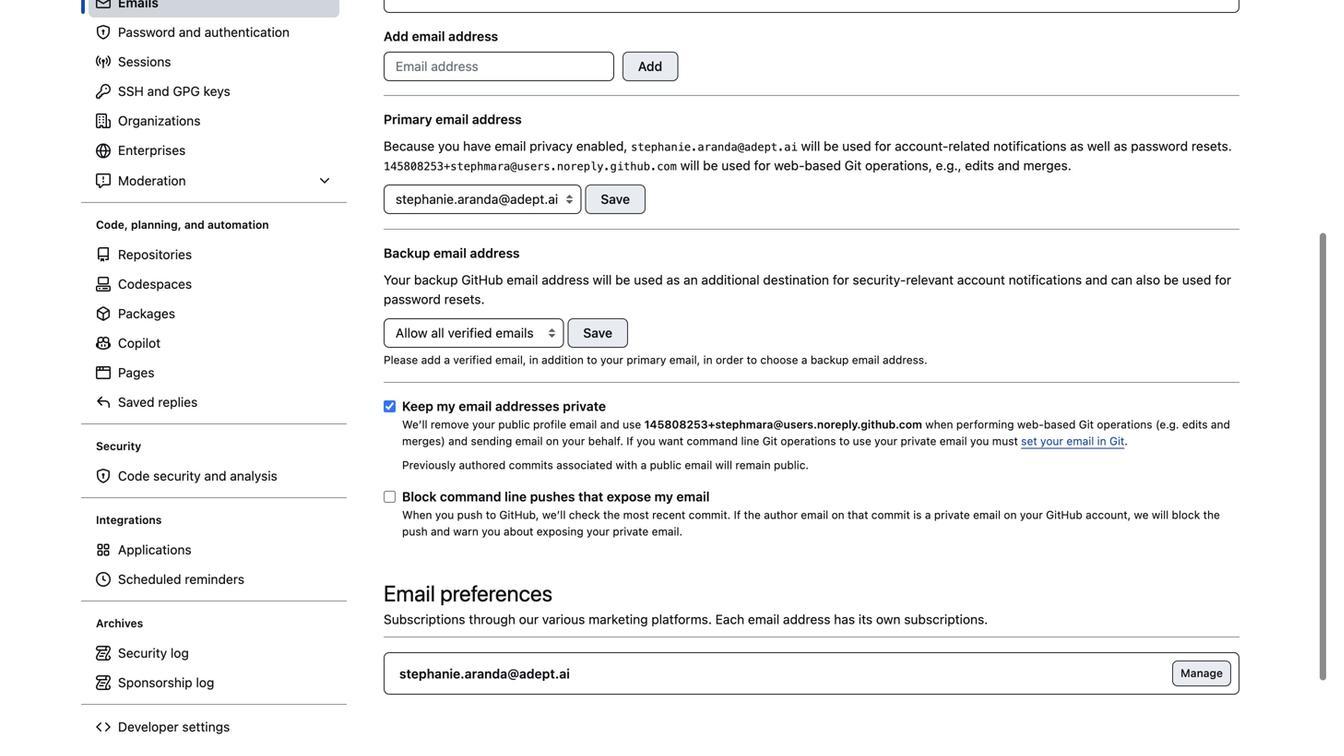 Task type: locate. For each thing, give the bounding box(es) containing it.
2 shield lock image from the top
[[96, 469, 111, 483]]

will inside your backup github email address will be used as an additional destination for security-relevant account notifications and can also be used for password resets.
[[593, 272, 612, 287]]

command down authored
[[440, 489, 501, 504]]

notifications up the merges.
[[994, 138, 1067, 154]]

git left operations,
[[845, 158, 862, 173]]

commits
[[509, 458, 553, 471]]

0 horizontal spatial my
[[437, 399, 455, 414]]

1 vertical spatial if
[[734, 508, 741, 521]]

will
[[801, 138, 820, 154], [681, 158, 700, 173], [593, 272, 612, 287], [716, 458, 732, 471], [1152, 508, 1169, 521]]

email, right verified
[[495, 353, 526, 366]]

add inside button
[[638, 59, 663, 74]]

145808253+stephmara@users.noreply.github.com inside because you have email privacy enabled, stephanie.aranda@adept.ai will be used for account-related notifications as well as password resets. 145808253+stephmara@users.noreply.github.com will be used for web-based git operations, e.g., edits and merges.
[[384, 160, 677, 173]]

backup
[[384, 245, 430, 261]]

1 horizontal spatial in
[[704, 353, 713, 366]]

public down keep my email addresses private
[[498, 418, 530, 431]]

we
[[1134, 508, 1149, 521]]

.
[[1125, 435, 1128, 447]]

shield lock image
[[96, 25, 111, 40], [96, 469, 111, 483]]

0 horizontal spatial that
[[578, 489, 604, 504]]

you inside because you have email privacy enabled, stephanie.aranda@adept.ai will be used for account-related notifications as well as password resets. 145808253+stephmara@users.noreply.github.com will be used for web-based git operations, e.g., edits and merges.
[[438, 138, 460, 154]]

security up the code
[[96, 440, 141, 452]]

0 horizontal spatial if
[[627, 435, 634, 447]]

145808253+stephmara@users.noreply.github.com
[[384, 160, 677, 173], [644, 418, 922, 431]]

sponsorship log link
[[89, 668, 339, 697]]

1 horizontal spatial if
[[734, 508, 741, 521]]

None checkbox
[[384, 400, 396, 412]]

you down we'll remove your public profile email and use 145808253+stephmara@users.noreply.github.com
[[637, 435, 656, 447]]

2 horizontal spatial the
[[1204, 508, 1220, 521]]

and left can
[[1086, 272, 1108, 287]]

address inside email preferences subscriptions through our various marketing platforms. each email address has its own subscriptions.
[[783, 612, 831, 627]]

save down enabled, at the top of the page
[[601, 191, 630, 207]]

operations up the "." at the right bottom of page
[[1097, 418, 1153, 431]]

saved
[[118, 394, 155, 410]]

notifications right account
[[1009, 272, 1082, 287]]

1 vertical spatial that
[[848, 508, 868, 521]]

edits right (e.g.
[[1183, 418, 1208, 431]]

1 horizontal spatial command
[[687, 435, 738, 447]]

save button up addition on the left of page
[[568, 318, 628, 348]]

code security and analysis link
[[89, 461, 339, 491]]

security inside archives list
[[118, 645, 167, 660]]

as left an
[[667, 272, 680, 287]]

address for primary email address
[[472, 112, 522, 127]]

line inside when performing web-based git operations (e.g. edits and merges) and             sending email on your behalf. if you want command line git operations to use your private email you must
[[741, 435, 760, 447]]

that up check
[[578, 489, 604, 504]]

1 vertical spatial web-
[[1017, 418, 1044, 431]]

to right the order
[[747, 353, 757, 366]]

on down must
[[1004, 508, 1017, 521]]

0 horizontal spatial stephanie.aranda@adept.ai
[[399, 666, 570, 681]]

1 vertical spatial use
[[853, 435, 872, 447]]

0 horizontal spatial edits
[[965, 158, 994, 173]]

enterprises
[[118, 143, 186, 158]]

saved replies
[[118, 394, 198, 410]]

your
[[384, 272, 411, 287]]

push up warn
[[457, 508, 483, 521]]

0 horizontal spatial resets.
[[444, 292, 485, 307]]

1 shield lock image from the top
[[96, 25, 111, 40]]

we'll
[[402, 418, 428, 431]]

want
[[659, 435, 684, 447]]

primary
[[627, 353, 666, 366]]

2 horizontal spatial on
[[1004, 508, 1017, 521]]

the right block
[[1204, 508, 1220, 521]]

private down when
[[901, 435, 937, 447]]

archives
[[96, 617, 143, 630]]

save up addition on the left of page
[[583, 325, 613, 340]]

organizations
[[118, 113, 201, 128]]

to right addition on the left of page
[[587, 353, 597, 366]]

my up recent
[[655, 489, 673, 504]]

a right with
[[641, 458, 647, 471]]

line up github,
[[505, 489, 527, 504]]

key image
[[96, 84, 111, 99]]

will inside when you push to github, we'll check the most recent commit. if the author email on that commit is a private email on your github account, we will block the push and warn you about exposing your private email.
[[1152, 508, 1169, 521]]

1 horizontal spatial password
[[1131, 138, 1188, 154]]

backup email address
[[384, 245, 520, 261]]

my up remove
[[437, 399, 455, 414]]

password right well
[[1131, 138, 1188, 154]]

shield lock image left the code
[[96, 469, 111, 483]]

0 vertical spatial command
[[687, 435, 738, 447]]

through
[[469, 612, 516, 627]]

0 vertical spatial that
[[578, 489, 604, 504]]

0 vertical spatial web-
[[774, 158, 805, 173]]

145808253+stephmara@users.noreply.github.com up public.
[[644, 418, 922, 431]]

push down when at the left bottom of page
[[402, 525, 428, 538]]

0 horizontal spatial command
[[440, 489, 501, 504]]

save button down enabled, at the top of the page
[[585, 185, 646, 214]]

edits inside when performing web-based git operations (e.g. edits and merges) and             sending email on your behalf. if you want command line git operations to use your private email you must
[[1183, 418, 1208, 431]]

be
[[824, 138, 839, 154], [703, 158, 718, 173], [615, 272, 631, 287], [1164, 272, 1179, 287]]

a inside when you push to github, we'll check the most recent commit. if the author email on that commit is a private email on your github account, we will block the push and warn you about exposing your private email.
[[925, 508, 931, 521]]

1 vertical spatial save
[[583, 325, 613, 340]]

web- inside when performing web-based git operations (e.g. edits and merges) and             sending email on your behalf. if you want command line git operations to use your private email you must
[[1017, 418, 1044, 431]]

that left commit
[[848, 508, 868, 521]]

1 vertical spatial backup
[[811, 353, 849, 366]]

that inside when you push to github, we'll check the most recent commit. if the author email on that commit is a private email on your github account, we will block the push and warn you about exposing your private email.
[[848, 508, 868, 521]]

0 vertical spatial operations
[[1097, 418, 1153, 431]]

0 vertical spatial add
[[384, 29, 409, 44]]

0 vertical spatial 145808253+stephmara@users.noreply.github.com
[[384, 160, 677, 173]]

notifications inside your backup github email address will be used as an additional destination for security-relevant account notifications and can also be used for password resets.
[[1009, 272, 1082, 287]]

address inside your backup github email address will be used as an additional destination for security-relevant account notifications and can also be used for password resets.
[[542, 272, 589, 287]]

0 vertical spatial github
[[462, 272, 503, 287]]

based up set your email in git link
[[1044, 418, 1076, 431]]

add email address
[[384, 29, 498, 44]]

code security and analysis
[[118, 468, 277, 483]]

verified
[[453, 353, 492, 366]]

line up remain
[[741, 435, 760, 447]]

1 vertical spatial public
[[650, 458, 682, 471]]

you down 'primary email address'
[[438, 138, 460, 154]]

1 vertical spatial add
[[638, 59, 663, 74]]

and left the merges.
[[998, 158, 1020, 173]]

block command line pushes that expose my email
[[402, 489, 710, 504]]

0 vertical spatial notifications
[[994, 138, 1067, 154]]

backup down the backup email address
[[414, 272, 458, 287]]

github down the backup email address
[[462, 272, 503, 287]]

1 vertical spatial save button
[[568, 318, 628, 348]]

check
[[569, 508, 600, 521]]

private down most
[[613, 525, 649, 538]]

email.
[[652, 525, 683, 538]]

packages
[[118, 306, 175, 321]]

organizations link
[[89, 106, 339, 136]]

0 vertical spatial password
[[1131, 138, 1188, 154]]

for
[[875, 138, 892, 154], [754, 158, 771, 173], [833, 272, 849, 287], [1215, 272, 1232, 287]]

1 vertical spatial command
[[440, 489, 501, 504]]

if right behalf.
[[627, 435, 634, 447]]

mail image
[[96, 0, 111, 10]]

0 vertical spatial save
[[601, 191, 630, 207]]

backup right choose
[[811, 353, 849, 366]]

security
[[96, 440, 141, 452], [118, 645, 167, 660]]

0 vertical spatial use
[[623, 418, 641, 431]]

repositories link
[[89, 240, 339, 269]]

resets.
[[1192, 138, 1232, 154], [444, 292, 485, 307]]

1 vertical spatial operations
[[781, 435, 836, 447]]

behalf.
[[588, 435, 624, 447]]

scheduled reminders
[[118, 571, 245, 587]]

0 vertical spatial based
[[805, 158, 841, 173]]

1 the from the left
[[603, 508, 620, 521]]

1 horizontal spatial add
[[638, 59, 663, 74]]

can
[[1111, 272, 1133, 287]]

1 vertical spatial shield lock image
[[96, 469, 111, 483]]

0 vertical spatial line
[[741, 435, 760, 447]]

to up block command line pushes that expose email element
[[839, 435, 850, 447]]

0 horizontal spatial operations
[[781, 435, 836, 447]]

1 vertical spatial edits
[[1183, 418, 1208, 431]]

1 horizontal spatial backup
[[811, 353, 849, 366]]

1 vertical spatial github
[[1046, 508, 1083, 521]]

and left warn
[[431, 525, 450, 538]]

keep email address private element
[[384, 397, 1240, 473]]

0 vertical spatial log
[[171, 645, 189, 660]]

password
[[1131, 138, 1188, 154], [384, 292, 441, 307]]

shield lock image down mail image
[[96, 25, 111, 40]]

in left the "." at the right bottom of page
[[1097, 435, 1107, 447]]

and down remove
[[448, 435, 468, 447]]

your up commit
[[875, 435, 898, 447]]

0 horizontal spatial password
[[384, 292, 441, 307]]

on
[[546, 435, 559, 447], [832, 508, 845, 521], [1004, 508, 1017, 521]]

to left github,
[[486, 508, 496, 521]]

github inside when you push to github, we'll check the most recent commit. if the author email on that commit is a private email on your github account, we will block the push and warn you about exposing your private email.
[[1046, 508, 1083, 521]]

edits down related
[[965, 158, 994, 173]]

security
[[153, 468, 201, 483]]

0 vertical spatial if
[[627, 435, 634, 447]]

1 vertical spatial 145808253+stephmara@users.noreply.github.com
[[644, 418, 922, 431]]

0 horizontal spatial based
[[805, 158, 841, 173]]

1 horizontal spatial my
[[655, 489, 673, 504]]

subscriptions
[[384, 612, 465, 627]]

archives list
[[89, 638, 339, 697]]

reply image
[[96, 395, 111, 410]]

command right want
[[687, 435, 738, 447]]

shield lock image inside code security and analysis link
[[96, 469, 111, 483]]

if inside when performing web-based git operations (e.g. edits and merges) and             sending email on your behalf. if you want command line git operations to use your private email you must
[[627, 435, 634, 447]]

2 horizontal spatial in
[[1097, 435, 1107, 447]]

address
[[448, 29, 498, 44], [472, 112, 522, 127], [470, 245, 520, 261], [542, 272, 589, 287], [783, 612, 831, 627]]

public down want
[[650, 458, 682, 471]]

primary
[[384, 112, 432, 127]]

0 vertical spatial edits
[[965, 158, 994, 173]]

set your email in git link
[[1021, 435, 1125, 447]]

web-
[[774, 158, 805, 173], [1017, 418, 1044, 431]]

a right is
[[925, 508, 931, 521]]

a
[[444, 353, 450, 366], [801, 353, 808, 366], [641, 458, 647, 471], [925, 508, 931, 521]]

will inside keep email address private element
[[716, 458, 732, 471]]

organization image
[[96, 113, 111, 128]]

authentication
[[204, 24, 290, 40]]

0 horizontal spatial as
[[667, 272, 680, 287]]

as right well
[[1114, 138, 1128, 154]]

the left most
[[603, 508, 620, 521]]

codespaces
[[118, 276, 192, 292]]

and left 'analysis'
[[204, 468, 226, 483]]

github inside your backup github email address will be used as an additional destination for security-relevant account notifications and can also be used for password resets.
[[462, 272, 503, 287]]

please add a verified email, in addition to your primary email, in order to choose a backup email address.
[[384, 353, 928, 366]]

0 vertical spatial stephanie.aranda@adept.ai
[[631, 141, 798, 154]]

0 vertical spatial my
[[437, 399, 455, 414]]

email inside email preferences subscriptions through our various marketing platforms. each email address has its own subscriptions.
[[748, 612, 780, 627]]

add button
[[623, 52, 678, 81]]

log up sponsorship log
[[171, 645, 189, 660]]

the left author
[[744, 508, 761, 521]]

password down your
[[384, 292, 441, 307]]

scheduled reminders link
[[89, 565, 339, 594]]

various
[[542, 612, 585, 627]]

in left the order
[[704, 353, 713, 366]]

enterprises link
[[89, 136, 339, 166]]

on down profile
[[546, 435, 559, 447]]

address up have
[[472, 112, 522, 127]]

1 email, from the left
[[495, 353, 526, 366]]

based left operations,
[[805, 158, 841, 173]]

recent
[[652, 508, 686, 521]]

add for add email address
[[384, 29, 409, 44]]

0 vertical spatial backup
[[414, 272, 458, 287]]

1 horizontal spatial web-
[[1017, 418, 1044, 431]]

shield lock image inside password and authentication link
[[96, 25, 111, 40]]

private right is
[[934, 508, 970, 521]]

0 horizontal spatial line
[[505, 489, 527, 504]]

command
[[687, 435, 738, 447], [440, 489, 501, 504]]

1 horizontal spatial the
[[744, 508, 761, 521]]

1 horizontal spatial that
[[848, 508, 868, 521]]

block
[[402, 489, 437, 504]]

0 vertical spatial shield lock image
[[96, 25, 111, 40]]

145808253+stephmara@users.noreply.github.com down 'privacy'
[[384, 160, 677, 173]]

1 horizontal spatial line
[[741, 435, 760, 447]]

developer settings link
[[89, 712, 339, 742]]

preferences
[[440, 580, 553, 606]]

my inside block command line pushes that expose email element
[[655, 489, 673, 504]]

1 horizontal spatial use
[[853, 435, 872, 447]]

1 horizontal spatial push
[[457, 508, 483, 521]]

github left "account,"
[[1046, 508, 1083, 521]]

as left well
[[1070, 138, 1084, 154]]

pushes
[[530, 489, 575, 504]]

that
[[578, 489, 604, 504], [848, 508, 868, 521]]

on left commit
[[832, 508, 845, 521]]

0 horizontal spatial log
[[171, 645, 189, 660]]

shield lock image for password and authentication
[[96, 25, 111, 40]]

none checkbox inside keep email address private element
[[384, 400, 396, 412]]

stephanie.aranda@adept.ai
[[631, 141, 798, 154], [399, 666, 570, 681]]

relevant
[[906, 272, 954, 287]]

to inside when you push to github, we'll check the most recent commit. if the author email on that commit is a private email on your github account, we will block the push and warn you about exposing your private email.
[[486, 508, 496, 521]]

0 horizontal spatial web-
[[774, 158, 805, 173]]

1 vertical spatial log
[[196, 675, 214, 690]]

1 horizontal spatial log
[[196, 675, 214, 690]]

repo image
[[96, 247, 111, 262]]

warn
[[453, 525, 479, 538]]

about
[[504, 525, 534, 538]]

in left addition on the left of page
[[529, 353, 539, 366]]

if right commit.
[[734, 508, 741, 521]]

1 vertical spatial based
[[1044, 418, 1076, 431]]

we'll
[[542, 508, 566, 521]]

set your email in git .
[[1021, 435, 1128, 447]]

1 vertical spatial password
[[384, 292, 441, 307]]

and inside when you push to github, we'll check the most recent commit. if the author email on that commit is a private email on your github account, we will block the push and warn you about exposing your private email.
[[431, 525, 450, 538]]

command inside when performing web-based git operations (e.g. edits and merges) and             sending email on your behalf. if you want command line git operations to use your private email you must
[[687, 435, 738, 447]]

email, right primary
[[670, 353, 700, 366]]

security log link
[[89, 638, 339, 668]]

1 vertical spatial security
[[118, 645, 167, 660]]

0 horizontal spatial the
[[603, 508, 620, 521]]

0 horizontal spatial github
[[462, 272, 503, 287]]

0 horizontal spatial email,
[[495, 353, 526, 366]]

0 vertical spatial resets.
[[1192, 138, 1232, 154]]

code
[[118, 468, 150, 483]]

0 vertical spatial security
[[96, 440, 141, 452]]

add
[[384, 29, 409, 44], [638, 59, 663, 74]]

my
[[437, 399, 455, 414], [655, 489, 673, 504]]

1 horizontal spatial based
[[1044, 418, 1076, 431]]

operations up public.
[[781, 435, 836, 447]]

push
[[457, 508, 483, 521], [402, 525, 428, 538]]

1 vertical spatial notifications
[[1009, 272, 1082, 287]]

0 horizontal spatial on
[[546, 435, 559, 447]]

None checkbox
[[384, 491, 396, 503]]

0 horizontal spatial public
[[498, 418, 530, 431]]

log
[[171, 645, 189, 660], [196, 675, 214, 690]]

account
[[957, 272, 1005, 287]]

0 horizontal spatial add
[[384, 29, 409, 44]]

security up "sponsorship"
[[118, 645, 167, 660]]

1 horizontal spatial email,
[[670, 353, 700, 366]]

0 vertical spatial save button
[[585, 185, 646, 214]]

0 horizontal spatial backup
[[414, 272, 458, 287]]

1 vertical spatial resets.
[[444, 292, 485, 307]]

the
[[603, 508, 620, 521], [744, 508, 761, 521], [1204, 508, 1220, 521]]

address right "backup" on the top left of the page
[[470, 245, 520, 261]]

packages link
[[89, 299, 339, 328]]

password
[[118, 24, 175, 40]]

log down security log link
[[196, 675, 214, 690]]

and right ssh
[[147, 83, 169, 99]]

1 vertical spatial my
[[655, 489, 673, 504]]

1 horizontal spatial github
[[1046, 508, 1083, 521]]

address left has
[[783, 612, 831, 627]]

1 horizontal spatial edits
[[1183, 418, 1208, 431]]

backup inside your backup github email address will be used as an additional destination for security-relevant account notifications and can also be used for password resets.
[[414, 272, 458, 287]]

0 horizontal spatial use
[[623, 418, 641, 431]]

account,
[[1086, 508, 1131, 521]]

address up addition on the left of page
[[542, 272, 589, 287]]

1 horizontal spatial resets.
[[1192, 138, 1232, 154]]

email,
[[495, 353, 526, 366], [670, 353, 700, 366]]

address up the add email address email field in the top left of the page
[[448, 29, 498, 44]]

save button for primary email address
[[585, 185, 646, 214]]



Task type: vqa. For each thing, say whether or not it's contained in the screenshot.
rightmost local
no



Task type: describe. For each thing, give the bounding box(es) containing it.
remain
[[736, 458, 771, 471]]

own
[[876, 612, 901, 627]]

email inside because you have email privacy enabled, stephanie.aranda@adept.ai will be used for account-related notifications as well as password resets. 145808253+stephmara@users.noreply.github.com will be used for web-based git operations, e.g., edits and merges.
[[495, 138, 526, 154]]

and up behalf.
[[600, 418, 620, 431]]

related
[[949, 138, 990, 154]]

moderation
[[118, 173, 186, 188]]

pages link
[[89, 358, 339, 387]]

if inside when you push to github, we'll check the most recent commit. if the author email on that commit is a private email on your github account, we will block the push and warn you about exposing your private email.
[[734, 508, 741, 521]]

you down performing
[[971, 435, 989, 447]]

sessions
[[118, 54, 171, 69]]

log image
[[96, 675, 111, 690]]

manage link
[[1173, 661, 1232, 686]]

my inside keep email address private element
[[437, 399, 455, 414]]

your up associated
[[562, 435, 585, 447]]

additional
[[702, 272, 760, 287]]

repositories
[[118, 247, 192, 262]]

email inside your backup github email address will be used as an additional destination for security-relevant account notifications and can also be used for password resets.
[[507, 272, 538, 287]]

platforms.
[[652, 612, 712, 627]]

and up repositories link
[[184, 218, 205, 231]]

integrations list
[[89, 535, 339, 594]]

0 vertical spatial public
[[498, 418, 530, 431]]

your up the "sending"
[[472, 418, 495, 431]]

password inside because you have email privacy enabled, stephanie.aranda@adept.ai will be used for account-related notifications as well as password resets. 145808253+stephmara@users.noreply.github.com will be used for web-based git operations, e.g., edits and merges.
[[1131, 138, 1188, 154]]

codespaces image
[[96, 277, 111, 292]]

save for primary email address
[[601, 191, 630, 207]]

you up warn
[[435, 508, 454, 521]]

2 horizontal spatial as
[[1114, 138, 1128, 154]]

145808253+stephmara@users.noreply.github.com inside keep email address private element
[[644, 418, 922, 431]]

settings
[[182, 719, 230, 734]]

save button for backup email address
[[568, 318, 628, 348]]

remove
[[431, 418, 469, 431]]

because
[[384, 138, 435, 154]]

clock image
[[96, 572, 111, 587]]

performing
[[957, 418, 1014, 431]]

and right (e.g.
[[1211, 418, 1231, 431]]

1 horizontal spatial on
[[832, 508, 845, 521]]

apps image
[[96, 542, 111, 557]]

subscriptions.
[[904, 612, 988, 627]]

private up profile
[[563, 399, 606, 414]]

browser image
[[96, 365, 111, 380]]

security for security
[[96, 440, 141, 452]]

have
[[463, 138, 491, 154]]

author
[[764, 508, 798, 521]]

enabled,
[[576, 138, 628, 154]]

primary email address
[[384, 112, 522, 127]]

your down check
[[587, 525, 610, 538]]

block command line pushes that expose email element
[[384, 487, 1240, 540]]

developer settings
[[118, 719, 230, 734]]

email
[[384, 580, 435, 606]]

an
[[684, 272, 698, 287]]

3 the from the left
[[1204, 508, 1220, 521]]

your down set
[[1020, 508, 1043, 521]]

in inside keep email address private element
[[1097, 435, 1107, 447]]

git up "account,"
[[1110, 435, 1125, 447]]

when you push to github, we'll check the most recent commit. if the author email on that commit is a private email on your github account, we will block the push and warn you about exposing your private email.
[[402, 508, 1220, 538]]

code image
[[96, 720, 111, 734]]

1 horizontal spatial operations
[[1097, 418, 1153, 431]]

public.
[[774, 458, 809, 471]]

(e.g.
[[1156, 418, 1179, 431]]

stephanie.aranda@adept.ai inside because you have email privacy enabled, stephanie.aranda@adept.ai will be used for account-related notifications as well as password resets. 145808253+stephmara@users.noreply.github.com will be used for web-based git operations, e.g., edits and merges.
[[631, 141, 798, 154]]

its
[[859, 612, 873, 627]]

codespaces link
[[89, 269, 339, 299]]

developer
[[118, 719, 179, 734]]

with
[[616, 458, 638, 471]]

operations,
[[865, 158, 932, 173]]

access list
[[89, 0, 339, 196]]

none checkbox inside block command line pushes that expose email element
[[384, 491, 396, 503]]

a right add
[[444, 353, 450, 366]]

you right warn
[[482, 525, 501, 538]]

your backup github email address will be used as an additional destination for security-relevant account notifications and can also be used for password resets.
[[384, 272, 1232, 307]]

resets. inside because you have email privacy enabled, stephanie.aranda@adept.ai will be used for account-related notifications as well as password resets. 145808253+stephmara@users.noreply.github.com will be used for web-based git operations, e.g., edits and merges.
[[1192, 138, 1232, 154]]

commit
[[872, 508, 910, 521]]

please
[[384, 353, 418, 366]]

1 vertical spatial line
[[505, 489, 527, 504]]

add for add
[[638, 59, 663, 74]]

must
[[992, 435, 1018, 447]]

most
[[623, 508, 649, 521]]

planning,
[[131, 218, 181, 231]]

associated
[[556, 458, 613, 471]]

marketing
[[589, 612, 648, 627]]

based inside because you have email privacy enabled, stephanie.aranda@adept.ai will be used for account-related notifications as well as password resets. 145808253+stephmara@users.noreply.github.com will be used for web-based git operations, e.g., edits and merges.
[[805, 158, 841, 173]]

account-
[[895, 138, 949, 154]]

order
[[716, 353, 744, 366]]

reminders
[[185, 571, 245, 587]]

when
[[402, 508, 432, 521]]

save for backup email address
[[583, 325, 613, 340]]

has
[[834, 612, 855, 627]]

security-
[[853, 272, 906, 287]]

broadcast image
[[96, 54, 111, 69]]

git inside because you have email privacy enabled, stephanie.aranda@adept.ai will be used for account-related notifications as well as password resets. 145808253+stephmara@users.noreply.github.com will be used for web-based git operations, e.g., edits and merges.
[[845, 158, 862, 173]]

moderation button
[[89, 166, 339, 196]]

because you have email privacy enabled, stephanie.aranda@adept.ai will be used for account-related notifications as well as password resets. 145808253+stephmara@users.noreply.github.com will be used for web-based git operations, e.g., edits and merges.
[[384, 138, 1232, 173]]

0 vertical spatial push
[[457, 508, 483, 521]]

password and authentication link
[[89, 18, 339, 47]]

globe image
[[96, 143, 111, 158]]

previously authored commits associated with a public email will remain public.
[[402, 458, 809, 471]]

integrations
[[96, 513, 162, 526]]

and up sessions link
[[179, 24, 201, 40]]

log image
[[96, 646, 111, 660]]

addition
[[542, 353, 584, 366]]

notifications inside because you have email privacy enabled, stephanie.aranda@adept.ai will be used for account-related notifications as well as password resets. 145808253+stephmara@users.noreply.github.com will be used for web-based git operations, e.g., edits and merges.
[[994, 138, 1067, 154]]

applications
[[118, 542, 192, 557]]

edits inside because you have email privacy enabled, stephanie.aranda@adept.ai will be used for account-related notifications as well as password resets. 145808253+stephmara@users.noreply.github.com will be used for web-based git operations, e.g., edits and merges.
[[965, 158, 994, 173]]

manage
[[1181, 667, 1223, 679]]

replies
[[158, 394, 198, 410]]

block
[[1172, 508, 1200, 521]]

based inside when performing web-based git operations (e.g. edits and merges) and             sending email on your behalf. if you want command line git operations to use your private email you must
[[1044, 418, 1076, 431]]

copilot image
[[96, 336, 111, 351]]

code, planning, and automation list
[[89, 240, 339, 417]]

your right set
[[1041, 435, 1064, 447]]

address for backup email address
[[470, 245, 520, 261]]

git up set your email in git .
[[1079, 418, 1094, 431]]

private inside when performing web-based git operations (e.g. edits and merges) and             sending email on your behalf. if you want command line git operations to use your private email you must
[[901, 435, 937, 447]]

gpg
[[173, 83, 200, 99]]

addresses
[[495, 399, 560, 414]]

web- inside because you have email privacy enabled, stephanie.aranda@adept.ai will be used for account-related notifications as well as password resets. 145808253+stephmara@users.noreply.github.com will be used for web-based git operations, e.g., edits and merges.
[[774, 158, 805, 173]]

1 horizontal spatial public
[[650, 458, 682, 471]]

saved replies link
[[89, 387, 339, 417]]

1 horizontal spatial as
[[1070, 138, 1084, 154]]

Add email address email field
[[384, 52, 614, 81]]

ssh and gpg keys
[[118, 83, 230, 99]]

resets. inside your backup github email address will be used as an additional destination for security-relevant account notifications and can also be used for password resets.
[[444, 292, 485, 307]]

keep
[[402, 399, 433, 414]]

log for sponsorship log
[[196, 675, 214, 690]]

analysis
[[230, 468, 277, 483]]

when
[[926, 418, 953, 431]]

expose
[[607, 489, 651, 504]]

address for add email address
[[448, 29, 498, 44]]

we'll remove your public profile email and use 145808253+stephmara@users.noreply.github.com
[[402, 418, 922, 431]]

ssh and gpg keys link
[[89, 77, 339, 106]]

to inside when performing web-based git operations (e.g. edits and merges) and             sending email on your behalf. if you want command line git operations to use your private email you must
[[839, 435, 850, 447]]

ssh
[[118, 83, 144, 99]]

scheduled
[[118, 571, 181, 587]]

shield lock image for code security and analysis
[[96, 469, 111, 483]]

your left primary
[[601, 353, 624, 366]]

1 vertical spatial push
[[402, 525, 428, 538]]

a right choose
[[801, 353, 808, 366]]

git up remain
[[763, 435, 778, 447]]

2 the from the left
[[744, 508, 761, 521]]

code,
[[96, 218, 128, 231]]

0 horizontal spatial in
[[529, 353, 539, 366]]

well
[[1087, 138, 1111, 154]]

2 email, from the left
[[670, 353, 700, 366]]

on inside when performing web-based git operations (e.g. edits and merges) and             sending email on your behalf. if you want command line git operations to use your private email you must
[[546, 435, 559, 447]]

security for security log
[[118, 645, 167, 660]]

as inside your backup github email address will be used as an additional destination for security-relevant account notifications and can also be used for password resets.
[[667, 272, 680, 287]]

add
[[421, 353, 441, 366]]

package image
[[96, 306, 111, 321]]

use inside when performing web-based git operations (e.g. edits and merges) and             sending email on your behalf. if you want command line git operations to use your private email you must
[[853, 435, 872, 447]]

and inside your backup github email address will be used as an additional destination for security-relevant account notifications and can also be used for password resets.
[[1086, 272, 1108, 287]]

our
[[519, 612, 539, 627]]

password inside your backup github email address will be used as an additional destination for security-relevant account notifications and can also be used for password resets.
[[384, 292, 441, 307]]

copilot link
[[89, 328, 339, 358]]

1 vertical spatial stephanie.aranda@adept.ai
[[399, 666, 570, 681]]

and inside because you have email privacy enabled, stephanie.aranda@adept.ai will be used for account-related notifications as well as password resets. 145808253+stephmara@users.noreply.github.com will be used for web-based git operations, e.g., edits and merges.
[[998, 158, 1020, 173]]

profile
[[533, 418, 566, 431]]

e.g.,
[[936, 158, 962, 173]]

log for security log
[[171, 645, 189, 660]]

each
[[716, 612, 745, 627]]



